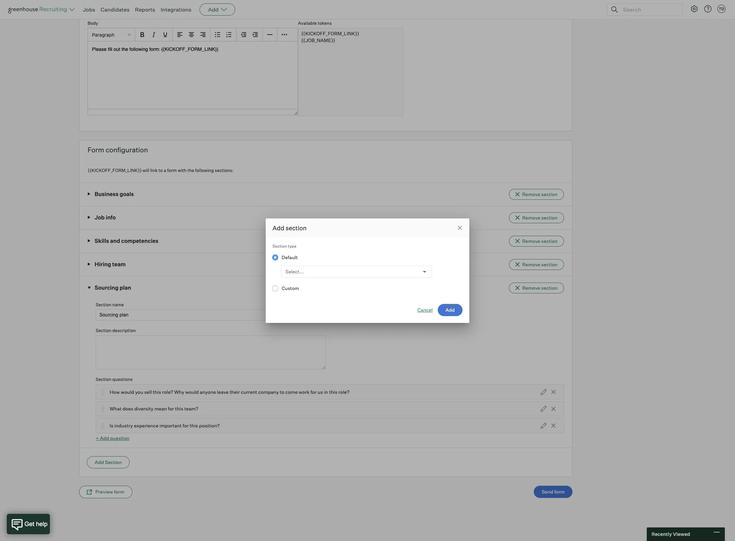 Task type: locate. For each thing, give the bounding box(es) containing it.
custom
[[282, 286, 299, 292]]

edit image for is industry experience important for this position?
[[541, 423, 547, 429]]

2 remove section from the top
[[523, 215, 558, 221]]

1 ► from the top
[[88, 192, 91, 196]]

section for section name
[[96, 302, 112, 308]]

how
[[110, 390, 120, 395]]

for right "mean"
[[168, 406, 174, 412]]

form right 'preview' at the left
[[114, 490, 125, 496]]

remove section button for hiring team
[[510, 260, 565, 270]]

1 vertical spatial edit image
[[541, 406, 547, 413]]

for left us
[[311, 390, 317, 395]]

how would you sell this role? why would anyone leave their current company to come work for us in this role?
[[110, 390, 350, 395]]

section for skills and competencies
[[542, 238, 558, 244]]

add button
[[438, 304, 463, 316]]

to left the a
[[159, 168, 163, 173]]

the
[[188, 168, 194, 173]]

section left name
[[96, 302, 112, 308]]

remove
[[523, 192, 541, 197], [523, 215, 541, 221], [523, 238, 541, 244], [523, 262, 541, 268], [523, 285, 541, 291]]

cancel
[[418, 307, 433, 313]]

candidates link
[[101, 6, 130, 13]]

1 remove from the top
[[523, 192, 541, 197]]

2 remove from the top
[[523, 215, 541, 221]]

add section button
[[87, 457, 130, 469]]

3 remove from the top
[[523, 238, 541, 244]]

why
[[174, 390, 184, 395]]

group
[[88, 28, 298, 42]]

add
[[208, 6, 219, 13], [273, 224, 285, 232], [446, 307, 455, 313], [100, 436, 109, 442], [95, 460, 104, 466]]

{{kickoff_form_link}} down tokens
[[302, 31, 359, 36]]

► left business
[[88, 192, 91, 196]]

1 remove section button from the top
[[510, 189, 565, 200]]

► for hiring team
[[88, 263, 91, 267]]

what does diversity mean for this team?
[[110, 406, 198, 412]]

0 vertical spatial edit image
[[541, 390, 547, 396]]

0 vertical spatial to
[[159, 168, 163, 173]]

candidates
[[101, 6, 130, 13]]

remove section button for business goals
[[510, 189, 565, 200]]

4 remove from the top
[[523, 262, 541, 268]]

2 horizontal spatial form
[[555, 490, 565, 496]]

1 horizontal spatial role?
[[339, 390, 350, 395]]

questions
[[112, 377, 133, 383]]

for for team?
[[168, 406, 174, 412]]

0 horizontal spatial {{kickoff_form_link}}
[[88, 168, 142, 173]]

0 horizontal spatial would
[[121, 390, 134, 395]]

for right important
[[183, 423, 189, 429]]

section for section questions
[[96, 377, 112, 383]]

section for hiring team
[[542, 262, 558, 268]]

1 remove section from the top
[[523, 192, 558, 197]]

section left description
[[96, 328, 112, 334]]

3 toolbar from the left
[[211, 28, 237, 42]]

form right send
[[555, 490, 565, 496]]

this left position?
[[190, 423, 198, 429]]

0 horizontal spatial for
[[168, 406, 174, 412]]

form configuration
[[88, 146, 148, 154]]

2 remove section button from the top
[[510, 213, 565, 224]]

add inside popup button
[[208, 6, 219, 13]]

body
[[88, 20, 98, 26]]

{{kickoff_form_link}} down the form configuration
[[88, 168, 142, 173]]

remove section for hiring team
[[523, 262, 558, 268]]

to
[[159, 168, 163, 173], [280, 390, 285, 395]]

2 toolbar from the left
[[173, 28, 211, 42]]

section for job info
[[542, 215, 558, 221]]

work
[[299, 390, 310, 395]]

section up how
[[96, 377, 112, 383]]

sourcing
[[95, 285, 119, 292]]

td button
[[717, 3, 728, 14]]

role? left why
[[162, 390, 173, 395]]

remove section
[[523, 192, 558, 197], [523, 215, 558, 221], [523, 238, 558, 244], [523, 262, 558, 268], [523, 285, 558, 291]]

send form
[[542, 490, 565, 496]]

tokens
[[318, 20, 332, 26]]

available
[[298, 20, 317, 26]]

1 edit image from the top
[[541, 390, 547, 396]]

this
[[153, 390, 161, 395], [329, 390, 338, 395], [175, 406, 184, 412], [190, 423, 198, 429]]

default
[[282, 255, 298, 261]]

form
[[167, 168, 177, 173], [114, 490, 125, 496], [555, 490, 565, 496]]

link
[[150, 168, 158, 173]]

► left "hiring" at the left top of the page
[[88, 263, 91, 267]]

4 remove section button from the top
[[510, 260, 565, 270]]

to left come in the bottom of the page
[[280, 390, 285, 395]]

form inside button
[[114, 490, 125, 496]]

configure image
[[691, 5, 699, 13]]

Search text field
[[622, 5, 677, 14]]

4 toolbar from the left
[[237, 28, 263, 42]]

Section name text field
[[96, 310, 326, 321]]

2 vertical spatial for
[[183, 423, 189, 429]]

question
[[110, 436, 130, 442]]

1 horizontal spatial {{kickoff_form_link}}
[[302, 31, 359, 36]]

role?
[[162, 390, 173, 395], [339, 390, 350, 395]]

1 vertical spatial {{kickoff_form_link}}
[[88, 168, 142, 173]]

0 vertical spatial {{kickoff_form_link}}
[[302, 31, 359, 36]]

5 remove section from the top
[[523, 285, 558, 291]]

type
[[288, 244, 297, 249]]

2 vertical spatial edit image
[[541, 423, 547, 429]]

► left skills
[[88, 239, 91, 243]]

cancel link
[[418, 307, 433, 314]]

2 edit image from the top
[[541, 406, 547, 413]]

remove section button for skills and competencies
[[510, 236, 565, 247]]

business
[[95, 191, 119, 198]]

1 vertical spatial for
[[168, 406, 174, 412]]

► left job
[[88, 216, 91, 220]]

does
[[123, 406, 133, 412]]

would
[[121, 390, 134, 395], [186, 390, 199, 395]]

section down + add question
[[105, 460, 122, 466]]

section left type in the top of the page
[[273, 244, 287, 249]]

this left team?
[[175, 406, 184, 412]]

recently
[[652, 532, 673, 538]]

3 remove section from the top
[[523, 238, 558, 244]]

0 horizontal spatial form
[[114, 490, 125, 496]]

2 ► from the top
[[88, 216, 91, 220]]

3 remove section button from the top
[[510, 236, 565, 247]]

current
[[241, 390, 257, 395]]

for for position?
[[183, 423, 189, 429]]

1 horizontal spatial for
[[183, 423, 189, 429]]

remove section for business goals
[[523, 192, 558, 197]]

role? right in
[[339, 390, 350, 395]]

1 would from the left
[[121, 390, 134, 395]]

section
[[273, 244, 287, 249], [96, 302, 112, 308], [96, 328, 112, 334], [96, 377, 112, 383], [105, 460, 122, 466]]

is
[[110, 423, 113, 429]]

form right the a
[[167, 168, 177, 173]]

would left you
[[121, 390, 134, 395]]

4 ► from the top
[[88, 263, 91, 267]]

None text field
[[88, 2, 230, 13]]

form inside button
[[555, 490, 565, 496]]

toolbar
[[135, 28, 173, 42], [173, 28, 211, 42], [211, 28, 237, 42], [237, 28, 263, 42]]

+ add question
[[96, 436, 130, 442]]

section
[[542, 192, 558, 197], [542, 215, 558, 221], [286, 224, 307, 232], [542, 238, 558, 244], [542, 262, 558, 268], [542, 285, 558, 291]]

company
[[258, 390, 279, 395]]

section inside "dialog"
[[273, 244, 287, 249]]

edit image
[[541, 390, 547, 396], [541, 406, 547, 413], [541, 423, 547, 429]]

4 remove section from the top
[[523, 262, 558, 268]]

1 horizontal spatial would
[[186, 390, 199, 395]]

3 ► from the top
[[88, 239, 91, 243]]

send form button
[[535, 487, 573, 499]]

add section
[[95, 460, 122, 466]]

1 horizontal spatial to
[[280, 390, 285, 395]]

3 edit image from the top
[[541, 423, 547, 429]]

will
[[143, 168, 149, 173]]

0 horizontal spatial role?
[[162, 390, 173, 395]]

you
[[135, 390, 143, 395]]

edit image for what does diversity mean for this team?
[[541, 406, 547, 413]]

resize image
[[295, 112, 298, 115]]

would right why
[[186, 390, 199, 395]]

form for preview form
[[114, 490, 125, 496]]

is industry experience important for this position?
[[110, 423, 220, 429]]

2 horizontal spatial for
[[311, 390, 317, 395]]

important
[[160, 423, 182, 429]]



Task type: vqa. For each thing, say whether or not it's contained in the screenshot.
Type
yes



Task type: describe. For each thing, give the bounding box(es) containing it.
form
[[88, 146, 104, 154]]

industry
[[115, 423, 133, 429]]

5 remove section button from the top
[[510, 283, 565, 294]]

section inside button
[[105, 460, 122, 466]]

integrations
[[161, 6, 192, 13]]

1 role? from the left
[[162, 390, 173, 395]]

team?
[[185, 406, 198, 412]]

their
[[230, 390, 240, 395]]

job
[[95, 214, 105, 221]]

remove for skills and competencies
[[523, 238, 541, 244]]

2 role? from the left
[[339, 390, 350, 395]]

remove for business goals
[[523, 192, 541, 197]]

viewed
[[674, 532, 691, 538]]

► for skills and competencies
[[88, 239, 91, 243]]

experience
[[134, 423, 159, 429]]

1 toolbar from the left
[[135, 28, 173, 42]]

greenhouse recruiting image
[[8, 5, 69, 14]]

team
[[112, 261, 126, 268]]

td
[[720, 6, 725, 11]]

hiring
[[95, 261, 111, 268]]

0 vertical spatial for
[[311, 390, 317, 395]]

1 horizontal spatial form
[[167, 168, 177, 173]]

{{kickoff_form_link}} for will
[[88, 168, 142, 173]]

remove section for job info
[[523, 215, 558, 221]]

description
[[112, 328, 136, 334]]

following
[[195, 168, 214, 173]]

{{kickoff_form_link}} will link to a form with the following sections:
[[88, 168, 234, 173]]

preview form button
[[79, 487, 132, 499]]

this right in
[[329, 390, 338, 395]]

recently viewed
[[652, 532, 691, 538]]

in
[[324, 390, 328, 395]]

come
[[286, 390, 298, 395]]

send
[[542, 490, 554, 496]]

+ add question link
[[96, 436, 130, 442]]

reports
[[135, 6, 155, 13]]

remove section button for job info
[[510, 213, 565, 224]]

{{kickoff_form_link}} {{job_name}}
[[302, 31, 359, 43]]

2 would from the left
[[186, 390, 199, 395]]

sourcing plan
[[95, 285, 131, 292]]

sell
[[144, 390, 152, 395]]

configuration
[[106, 146, 148, 154]]

reports link
[[135, 6, 155, 13]]

1 vertical spatial to
[[280, 390, 285, 395]]

+
[[96, 436, 99, 442]]

form for send form
[[555, 490, 565, 496]]

type option group
[[269, 254, 462, 293]]

section name
[[96, 302, 124, 308]]

remove for hiring team
[[523, 262, 541, 268]]

name
[[112, 302, 124, 308]]

preview form
[[95, 490, 125, 496]]

► for business goals
[[88, 192, 91, 196]]

section for business goals
[[542, 192, 558, 197]]

add button
[[200, 3, 236, 16]]

preview
[[95, 490, 113, 496]]

remove for job info
[[523, 215, 541, 221]]

competencies
[[121, 238, 159, 245]]

with
[[178, 168, 187, 173]]

remove section for skills and competencies
[[523, 238, 558, 244]]

section type
[[273, 244, 297, 249]]

jobs link
[[83, 6, 95, 13]]

us
[[318, 390, 323, 395]]

info
[[106, 214, 116, 221]]

what
[[110, 406, 122, 412]]

td button
[[718, 5, 726, 13]]

section description
[[96, 328, 136, 334]]

business goals
[[95, 191, 134, 198]]

add section
[[273, 224, 307, 232]]

{{kickoff_form_link}} for {{job_name}}
[[302, 31, 359, 36]]

integrations link
[[161, 6, 192, 13]]

a
[[164, 168, 166, 173]]

diversity
[[134, 406, 154, 412]]

plan
[[120, 285, 131, 292]]

5 remove from the top
[[523, 285, 541, 291]]

0 horizontal spatial to
[[159, 168, 163, 173]]

this right the sell
[[153, 390, 161, 395]]

{{job_name}}
[[302, 38, 335, 43]]

available tokens
[[298, 20, 332, 26]]

leave
[[217, 390, 229, 395]]

skills
[[95, 238, 109, 245]]

hiring team
[[95, 261, 126, 268]]

section for section type
[[273, 244, 287, 249]]

goals
[[120, 191, 134, 198]]

jobs
[[83, 6, 95, 13]]

skills and competencies
[[95, 238, 159, 245]]

section inside "dialog"
[[286, 224, 307, 232]]

edit image for how would you sell this role? why would anyone leave their current company to come work for us in this role?
[[541, 390, 547, 396]]

section questions
[[96, 377, 133, 383]]

sections:
[[215, 168, 234, 173]]

job info
[[95, 214, 116, 221]]

section for section description
[[96, 328, 112, 334]]

and
[[110, 238, 120, 245]]

► for job info
[[88, 216, 91, 220]]

mean
[[155, 406, 167, 412]]

add section dialog
[[266, 219, 470, 323]]

select...
[[286, 269, 304, 275]]

Section description text field
[[96, 336, 326, 370]]

anyone
[[200, 390, 216, 395]]

position?
[[199, 423, 220, 429]]



